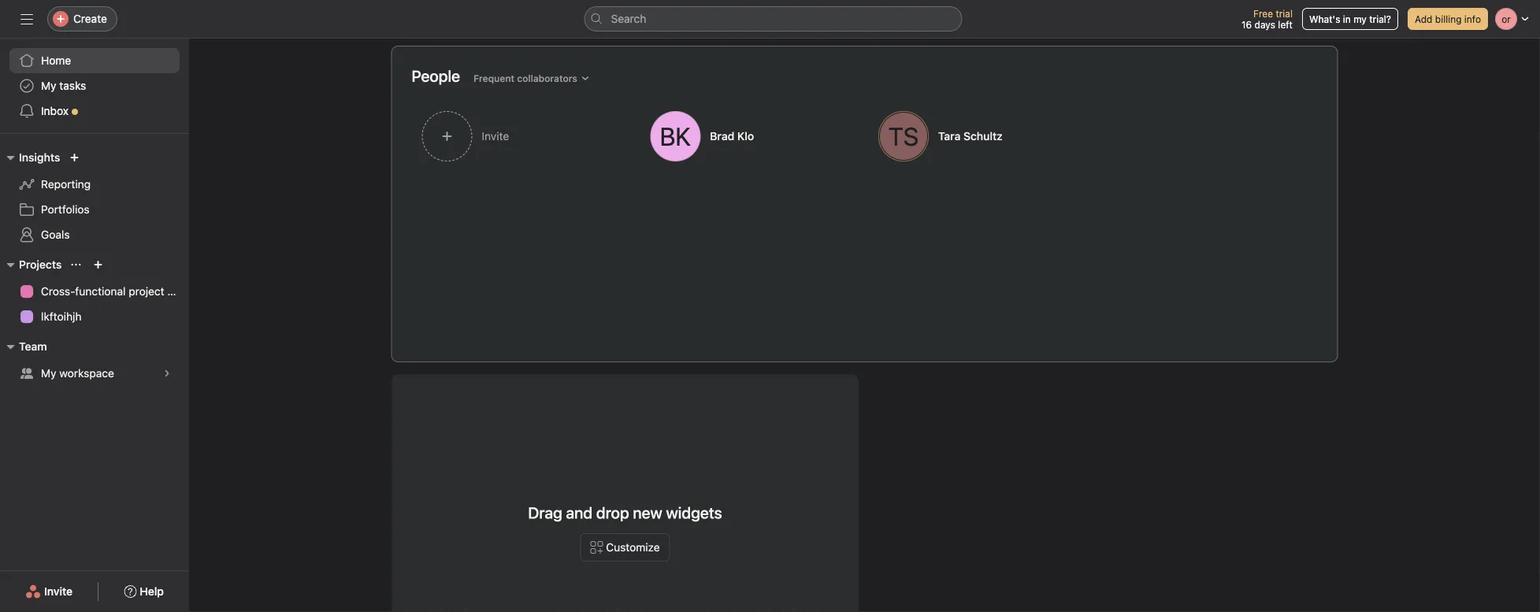 Task type: vqa. For each thing, say whether or not it's contained in the screenshot.
Insights dropdown button
yes



Task type: locate. For each thing, give the bounding box(es) containing it.
drag
[[528, 504, 563, 522]]

1 vertical spatial invite
[[44, 585, 73, 598]]

16
[[1242, 19, 1253, 30]]

frequent collaborators
[[474, 73, 578, 84]]

1 horizontal spatial invite
[[482, 130, 509, 143]]

my down team
[[41, 367, 56, 380]]

trial
[[1276, 8, 1293, 19]]

my tasks link
[[9, 73, 180, 99]]

reporting
[[41, 178, 91, 191]]

insights button
[[0, 148, 60, 167]]

2 my from the top
[[41, 367, 56, 380]]

add billing info
[[1415, 13, 1482, 24]]

my left tasks
[[41, 79, 56, 92]]

search
[[611, 12, 647, 25]]

brad klo button
[[640, 102, 862, 171]]

functional
[[75, 285, 126, 298]]

create
[[73, 12, 107, 25]]

tara schultz
[[939, 130, 1003, 143]]

invite button
[[412, 102, 634, 171]]

my inside global element
[[41, 79, 56, 92]]

left
[[1279, 19, 1293, 30]]

collaborators
[[517, 73, 578, 84]]

customize button
[[580, 534, 670, 562]]

help button
[[114, 578, 174, 606]]

create button
[[47, 6, 117, 32]]

0 vertical spatial invite
[[482, 130, 509, 143]]

reporting link
[[9, 172, 180, 197]]

1 vertical spatial my
[[41, 367, 56, 380]]

my inside teams element
[[41, 367, 56, 380]]

0 vertical spatial my
[[41, 79, 56, 92]]

cross-functional project plan
[[41, 285, 189, 298]]

people
[[412, 67, 460, 85]]

projects button
[[0, 255, 62, 274]]

projects
[[19, 258, 62, 271]]

inbox link
[[9, 99, 180, 124]]

drop
[[597, 504, 630, 522]]

portfolios link
[[9, 197, 180, 222]]

invite
[[482, 130, 509, 143], [44, 585, 73, 598]]

invite inside button
[[44, 585, 73, 598]]

1 my from the top
[[41, 79, 56, 92]]

my workspace link
[[9, 361, 180, 386]]

0 horizontal spatial invite
[[44, 585, 73, 598]]

my
[[41, 79, 56, 92], [41, 367, 56, 380]]

home
[[41, 54, 71, 67]]

my for my tasks
[[41, 79, 56, 92]]

home link
[[9, 48, 180, 73]]

invite button
[[15, 578, 83, 606]]

show options, current sort, top image
[[71, 260, 81, 270]]

my
[[1354, 13, 1367, 24]]

insights element
[[0, 143, 189, 251]]

add billing info button
[[1408, 8, 1489, 30]]

add
[[1415, 13, 1433, 24]]

info
[[1465, 13, 1482, 24]]

global element
[[0, 39, 189, 133]]

free
[[1254, 8, 1274, 19]]

see details, my workspace image
[[162, 369, 172, 378]]

customize
[[606, 541, 660, 554]]



Task type: describe. For each thing, give the bounding box(es) containing it.
new project or portfolio image
[[93, 260, 103, 270]]

lkftoihjh
[[41, 310, 82, 323]]

plan
[[167, 285, 189, 298]]

cross-functional project plan link
[[9, 279, 189, 304]]

what's in my trial? button
[[1303, 8, 1399, 30]]

teams element
[[0, 333, 189, 389]]

my for my workspace
[[41, 367, 56, 380]]

tasks
[[59, 79, 86, 92]]

new widgets
[[633, 504, 723, 522]]

free trial 16 days left
[[1242, 8, 1293, 30]]

days
[[1255, 19, 1276, 30]]

and
[[566, 504, 593, 522]]

frequent
[[474, 73, 515, 84]]

lkftoihjh link
[[9, 304, 180, 329]]

tara schultz button
[[869, 102, 1091, 171]]

hide sidebar image
[[20, 13, 33, 25]]

help
[[140, 585, 164, 598]]

drag and drop new widgets
[[528, 504, 723, 522]]

frequent collaborators button
[[467, 67, 597, 89]]

goals link
[[9, 222, 180, 247]]

my workspace
[[41, 367, 114, 380]]

inbox
[[41, 104, 69, 117]]

what's in my trial?
[[1310, 13, 1392, 24]]

search button
[[584, 6, 963, 32]]

invite inside dropdown button
[[482, 130, 509, 143]]

workspace
[[59, 367, 114, 380]]

my tasks
[[41, 79, 86, 92]]

insights
[[19, 151, 60, 164]]

cross-
[[41, 285, 75, 298]]

goals
[[41, 228, 70, 241]]

trial?
[[1370, 13, 1392, 24]]

in
[[1344, 13, 1352, 24]]

billing
[[1436, 13, 1462, 24]]

new image
[[70, 153, 79, 162]]

project
[[129, 285, 164, 298]]

team
[[19, 340, 47, 353]]

projects element
[[0, 251, 189, 333]]

brad klo
[[710, 130, 754, 143]]

what's
[[1310, 13, 1341, 24]]

search list box
[[584, 6, 963, 32]]

team button
[[0, 337, 47, 356]]

portfolios
[[41, 203, 90, 216]]



